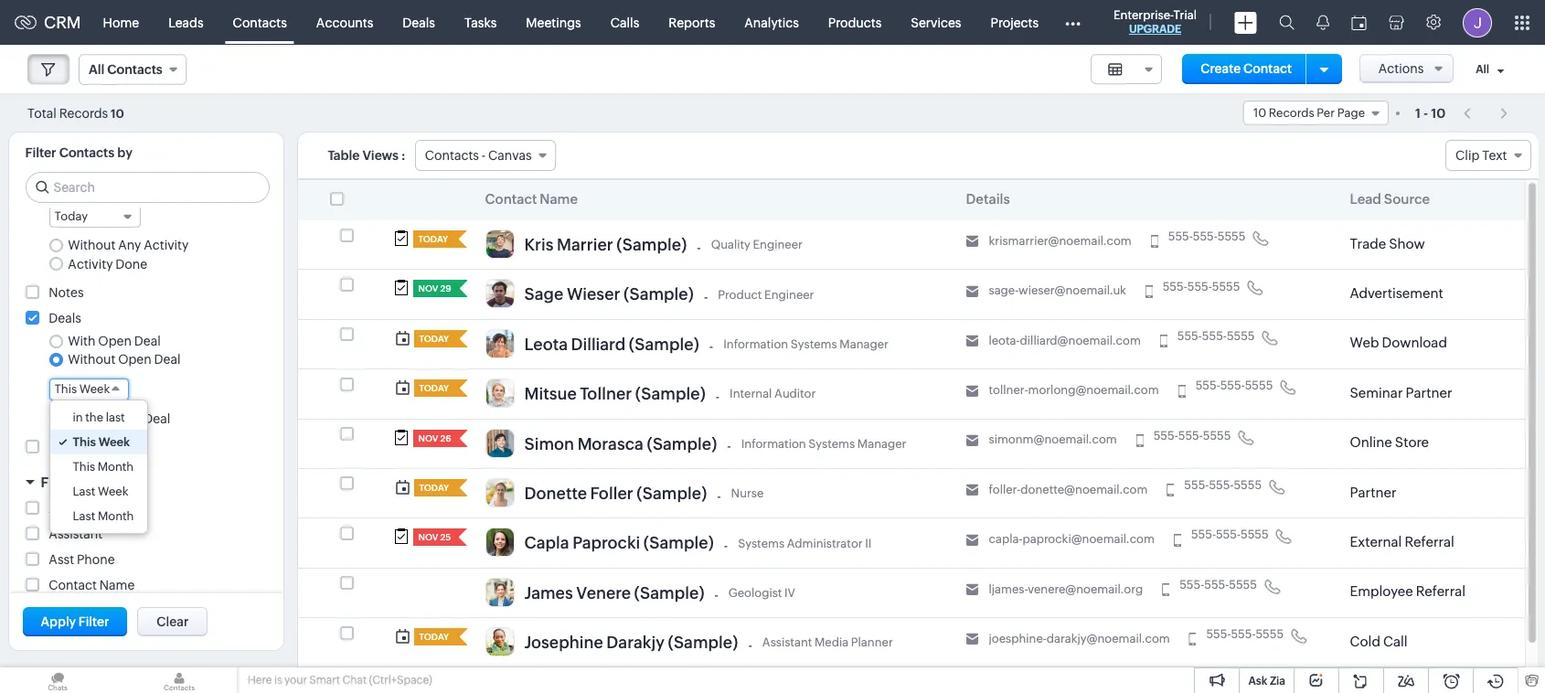 Task type: describe. For each thing, give the bounding box(es) containing it.
referral for capla paprocki (sample)
[[1405, 534, 1455, 550]]

1 horizontal spatial activity
[[144, 238, 189, 253]]

canvas profile image image for capla paprocki (sample)
[[485, 528, 514, 557]]

today for josephine darakjy (sample)
[[419, 632, 449, 642]]

signals image
[[1317, 15, 1330, 30]]

in the last
[[73, 411, 125, 425]]

canvas profile image image for donette foller (sample)
[[485, 478, 514, 507]]

fields
[[97, 474, 135, 490]]

filter by fields
[[41, 474, 135, 490]]

crm link
[[15, 13, 81, 32]]

Search text field
[[26, 173, 268, 202]]

week for last week option
[[98, 485, 128, 499]]

0 vertical spatial contact name
[[485, 191, 578, 207]]

search image
[[1279, 15, 1295, 30]]

this month option
[[50, 455, 148, 480]]

paprocki
[[573, 533, 640, 553]]

- for leota dilliard (sample)
[[709, 340, 713, 354]]

last month option
[[50, 504, 148, 529]]

foller-
[[989, 483, 1021, 496]]

accounts
[[316, 15, 373, 30]]

advertisement
[[1350, 285, 1444, 301]]

home
[[103, 15, 139, 30]]

deal for without open deal
[[154, 352, 181, 367]]

all
[[1476, 63, 1490, 76]]

mitsue
[[524, 384, 577, 403]]

dilliard@noemail.com
[[1020, 334, 1141, 347]]

james venere (sample) link
[[524, 583, 705, 607]]

canvas profile image image for james venere (sample)
[[485, 578, 514, 607]]

0 vertical spatial partner
[[1406, 385, 1453, 400]]

1
[[1416, 106, 1421, 120]]

1 vertical spatial contacts
[[59, 145, 114, 160]]

online
[[1350, 435, 1393, 450]]

source
[[1384, 191, 1430, 207]]

leota dilliard (sample) link
[[524, 334, 699, 359]]

- for mitsue tollner (sample)
[[716, 389, 720, 404]]

month for last month
[[98, 510, 134, 523]]

asst
[[49, 552, 74, 567]]

- for kris marrier (sample)
[[697, 240, 701, 255]]

information systems manager for simon morasca (sample)
[[741, 437, 907, 451]]

views
[[363, 148, 399, 163]]

icon_mail image for kris marrier (sample)
[[966, 235, 979, 248]]

internal
[[730, 387, 772, 401]]

geologist
[[729, 586, 782, 600]]

today link for donette foller (sample)
[[414, 479, 451, 496]]

home link
[[88, 0, 154, 44]]

phone
[[77, 552, 115, 567]]

last month
[[73, 510, 134, 523]]

(sample) for josephine darakjy (sample)
[[668, 633, 738, 652]]

today for donette foller (sample)
[[419, 483, 449, 493]]

iv
[[785, 586, 796, 600]]

trial
[[1174, 8, 1197, 22]]

deals link
[[388, 0, 450, 44]]

trade
[[1350, 236, 1386, 251]]

(sample) for sage wieser (sample)
[[624, 285, 694, 304]]

this for this week option
[[73, 436, 96, 449]]

filter for filter by fields
[[41, 474, 74, 490]]

venere
[[576, 583, 631, 602]]

nov 25
[[418, 532, 451, 543]]

external
[[1350, 534, 1402, 550]]

manager for leota dilliard (sample)
[[840, 337, 889, 351]]

is
[[274, 674, 282, 687]]

without for without any deal
[[68, 411, 116, 426]]

this month
[[73, 460, 134, 474]]

contact inside the create contact button
[[1244, 61, 1292, 76]]

lead source
[[1350, 191, 1430, 207]]

done
[[115, 257, 147, 271]]

product
[[718, 288, 762, 301]]

the
[[85, 411, 103, 425]]

open for with
[[98, 334, 132, 348]]

web download
[[1350, 335, 1447, 351]]

calls link
[[596, 0, 654, 44]]

josephine darakjy (sample) link
[[524, 633, 738, 657]]

This Week field
[[49, 379, 129, 401]]

projects link
[[976, 0, 1054, 44]]

josephine darakjy (sample)
[[524, 633, 738, 652]]

here
[[248, 674, 272, 687]]

in
[[73, 411, 83, 425]]

total
[[27, 106, 57, 120]]

today link for josephine darakjy (sample)
[[414, 628, 451, 646]]

planner
[[851, 636, 893, 649]]

paprocki@noemail.com
[[1023, 532, 1155, 546]]

systems for leota dilliard (sample)
[[791, 337, 837, 351]]

leads
[[168, 15, 204, 30]]

sage
[[524, 285, 564, 304]]

without for without any activity
[[68, 238, 116, 253]]

last week
[[73, 485, 128, 499]]

joesphine-darakjy@noemail.com link
[[989, 632, 1170, 646]]

seminar partner
[[1350, 385, 1453, 400]]

details
[[966, 191, 1010, 207]]

foller
[[590, 484, 634, 503]]

clear
[[157, 615, 189, 629]]

tasks link
[[450, 0, 511, 44]]

(sample) for capla paprocki (sample)
[[644, 533, 714, 553]]

this week option
[[50, 430, 148, 455]]

today link for kris marrier (sample)
[[413, 230, 450, 248]]

your
[[284, 674, 307, 687]]

james venere (sample)
[[524, 583, 705, 602]]

krismarrier@noemail.com link
[[989, 234, 1132, 249]]

donette foller (sample)
[[524, 484, 707, 503]]

systems administrator ii
[[738, 536, 872, 550]]

information for leota dilliard (sample)
[[724, 337, 788, 351]]

chats image
[[0, 668, 115, 693]]

asst phone
[[49, 552, 115, 567]]

icon_mail image for leota dilliard (sample)
[[966, 335, 979, 348]]

reports link
[[654, 0, 730, 44]]

systems for simon morasca (sample)
[[809, 437, 855, 451]]

- for james venere (sample)
[[715, 588, 719, 603]]

joesphine-darakjy@noemail.com
[[989, 632, 1170, 646]]

product engineer
[[718, 288, 814, 301]]

marrier
[[557, 235, 613, 254]]

leota dilliard (sample)
[[524, 334, 699, 354]]

products
[[828, 15, 882, 30]]

1 vertical spatial activity
[[68, 257, 113, 271]]

engineer for sage wieser (sample)
[[765, 288, 814, 301]]

dilliard
[[571, 334, 626, 354]]

icon_mail image for donette foller (sample)
[[966, 484, 979, 497]]

last week option
[[50, 480, 148, 504]]

list box containing in the last
[[50, 401, 148, 534]]

simonm@noemail.com link
[[989, 433, 1117, 448]]

kris
[[524, 235, 554, 254]]

filter for filter contacts by
[[25, 145, 56, 160]]

referral for james venere (sample)
[[1416, 584, 1466, 599]]

nov 26
[[418, 433, 451, 443]]

show
[[1389, 236, 1425, 251]]

(sample) for mitsue tollner (sample)
[[635, 384, 706, 403]]

by
[[117, 145, 132, 160]]

signals element
[[1306, 0, 1341, 45]]

canvas profile image image for leota dilliard (sample)
[[485, 329, 514, 358]]

nov 25 link
[[413, 529, 451, 546]]

geologist iv
[[729, 586, 796, 600]]

employee
[[1350, 584, 1413, 599]]

simonm@noemail.com
[[989, 433, 1117, 447]]



Task type: vqa. For each thing, say whether or not it's contained in the screenshot.


Task type: locate. For each thing, give the bounding box(es) containing it.
contact right "create"
[[1244, 61, 1292, 76]]

tollner-
[[989, 383, 1028, 397]]

7 icon_mail image from the top
[[966, 534, 979, 547]]

systems down auditor
[[809, 437, 855, 451]]

(sample) right the wieser
[[624, 285, 694, 304]]

james
[[524, 583, 573, 602]]

engineer right quality
[[753, 238, 803, 252]]

information down "internal auditor"
[[741, 437, 806, 451]]

total records 10
[[27, 106, 124, 120]]

this week up in
[[54, 383, 110, 396]]

8 icon_mail image from the top
[[966, 583, 979, 596]]

referral right employee
[[1416, 584, 1466, 599]]

deals inside "link"
[[403, 15, 435, 30]]

1 icon_mail image from the top
[[966, 235, 979, 248]]

partner down download
[[1406, 385, 1453, 400]]

information systems manager up auditor
[[724, 337, 889, 351]]

0 vertical spatial contact
[[1244, 61, 1292, 76]]

canvas profile image image left leota
[[485, 329, 514, 358]]

this up in
[[54, 383, 77, 396]]

foller-donette@noemail.com
[[989, 483, 1148, 496]]

5 canvas profile image image from the top
[[485, 428, 514, 458]]

josephine
[[524, 633, 603, 652]]

filter right apply
[[78, 615, 109, 629]]

this inside field
[[54, 383, 77, 396]]

canvas profile image image for mitsue tollner (sample)
[[485, 379, 514, 408]]

(ctrl+space)
[[369, 674, 432, 687]]

filter down total on the left of page
[[25, 145, 56, 160]]

activity up done on the top left
[[144, 238, 189, 253]]

week down without any deal
[[99, 436, 130, 449]]

-
[[1424, 106, 1429, 120], [697, 240, 701, 255], [704, 290, 708, 305], [709, 340, 713, 354], [716, 389, 720, 404], [727, 439, 731, 454], [717, 489, 721, 503], [724, 539, 728, 553], [715, 588, 719, 603], [748, 638, 752, 653]]

1 month from the top
[[98, 460, 134, 474]]

0 horizontal spatial activity
[[68, 257, 113, 271]]

1 vertical spatial without
[[68, 352, 116, 367]]

name down last week
[[102, 501, 138, 516]]

contacts left by
[[59, 145, 114, 160]]

assistant down account
[[49, 527, 103, 541]]

icon_mail image left sage-
[[966, 285, 979, 298]]

open up "without open deal"
[[98, 334, 132, 348]]

1 without from the top
[[68, 238, 116, 253]]

0 vertical spatial systems
[[791, 337, 837, 351]]

chat
[[342, 674, 367, 687]]

2 canvas profile image image from the top
[[485, 279, 514, 309]]

systems up geologist iv
[[738, 536, 785, 550]]

contact up 'kris' in the top left of the page
[[485, 191, 537, 207]]

last
[[106, 411, 125, 425]]

apply filter button
[[22, 607, 127, 636]]

sage-wieser@noemail.uk
[[989, 284, 1126, 298]]

icon_mail image left foller-
[[966, 484, 979, 497]]

1 - 10
[[1416, 106, 1446, 120]]

tollner
[[580, 384, 632, 403]]

1 vertical spatial information systems manager
[[741, 437, 907, 451]]

here is your smart chat (ctrl+space)
[[248, 674, 432, 687]]

2 vertical spatial without
[[68, 411, 116, 426]]

deal
[[134, 334, 161, 348], [154, 352, 181, 367], [144, 411, 170, 426]]

month for this month
[[98, 460, 134, 474]]

1 vertical spatial last
[[73, 510, 95, 523]]

in the last option
[[50, 405, 148, 430]]

engineer
[[753, 238, 803, 252], [765, 288, 814, 301]]

last for last week
[[73, 485, 95, 499]]

0 vertical spatial manager
[[840, 337, 889, 351]]

enterprise-trial upgrade
[[1114, 8, 1197, 36]]

1 vertical spatial assistant
[[762, 636, 812, 649]]

(sample) for kris marrier (sample)
[[617, 235, 687, 254]]

filter left by
[[41, 474, 74, 490]]

1 vertical spatial open
[[118, 352, 152, 367]]

last for last month
[[73, 510, 95, 523]]

simon morasca (sample) link
[[524, 434, 717, 458]]

nov for simon
[[418, 433, 438, 443]]

upgrade
[[1129, 23, 1182, 36]]

week up the at the left of page
[[79, 383, 110, 396]]

last
[[73, 485, 95, 499], [73, 510, 95, 523]]

icon_mail image left tollner-
[[966, 385, 979, 397]]

wieser
[[567, 285, 620, 304]]

1 last from the top
[[73, 485, 95, 499]]

nov for capla
[[418, 532, 438, 543]]

canvas profile image image left the james
[[485, 578, 514, 607]]

auditor
[[775, 387, 816, 401]]

1 vertical spatial deals
[[49, 311, 81, 325]]

apply filter
[[41, 615, 109, 629]]

0 horizontal spatial contact
[[49, 578, 97, 592]]

10 for 1 - 10
[[1431, 106, 1446, 120]]

0 horizontal spatial partner
[[1350, 484, 1397, 500]]

deal for with open deal
[[134, 334, 161, 348]]

systems up auditor
[[791, 337, 837, 351]]

any right the at the left of page
[[118, 411, 141, 426]]

1 horizontal spatial partner
[[1406, 385, 1453, 400]]

1 horizontal spatial assistant
[[762, 636, 812, 649]]

4 icon_mail image from the top
[[966, 385, 979, 397]]

partner
[[1406, 385, 1453, 400], [1350, 484, 1397, 500]]

search element
[[1268, 0, 1306, 45]]

icon_mail image for simon morasca (sample)
[[966, 434, 979, 447]]

icon_mail image for mitsue tollner (sample)
[[966, 385, 979, 397]]

555-
[[1168, 230, 1193, 243], [1193, 230, 1218, 243], [1163, 279, 1188, 293], [1188, 279, 1212, 293], [1178, 329, 1202, 343], [1202, 329, 1227, 343], [1196, 379, 1221, 393], [1220, 379, 1245, 393], [1154, 429, 1179, 442], [1179, 429, 1203, 442], [1185, 478, 1209, 492], [1209, 478, 1234, 492], [1191, 528, 1216, 542], [1216, 528, 1241, 542], [1180, 578, 1205, 591], [1205, 578, 1229, 591], [1207, 627, 1231, 641], [1231, 627, 1256, 641], [1200, 677, 1225, 691], [1225, 677, 1250, 691]]

0 vertical spatial this
[[54, 383, 77, 396]]

any for activity
[[118, 238, 141, 253]]

5555
[[1218, 230, 1246, 243], [1212, 279, 1240, 293], [1227, 329, 1255, 343], [1245, 379, 1273, 393], [1203, 429, 1231, 442], [1234, 478, 1262, 492], [1241, 528, 1269, 542], [1229, 578, 1257, 591], [1256, 627, 1284, 641], [1250, 677, 1278, 691]]

2 vertical spatial deal
[[144, 411, 170, 426]]

capla paprocki (sample) link
[[524, 533, 714, 557]]

2 without from the top
[[68, 352, 116, 367]]

icon_mail image left "joesphine-"
[[966, 633, 979, 646]]

1 vertical spatial week
[[99, 436, 130, 449]]

without open deal
[[68, 352, 181, 367]]

systems
[[791, 337, 837, 351], [809, 437, 855, 451], [738, 536, 785, 550]]

information systems manager for leota dilliard (sample)
[[724, 337, 889, 351]]

internal auditor
[[730, 387, 816, 401]]

(sample) up 'sage wieser (sample)'
[[617, 235, 687, 254]]

1 vertical spatial filter
[[41, 474, 74, 490]]

canvas profile image image
[[485, 230, 514, 259], [485, 279, 514, 309], [485, 329, 514, 358], [485, 379, 514, 408], [485, 428, 514, 458], [485, 478, 514, 507], [485, 528, 514, 557], [485, 578, 514, 607], [485, 627, 514, 657]]

1 vertical spatial engineer
[[765, 288, 814, 301]]

(sample) up darakjy
[[634, 583, 705, 602]]

0 vertical spatial filter
[[25, 145, 56, 160]]

2 vertical spatial this
[[73, 460, 95, 474]]

open down with open deal
[[118, 352, 152, 367]]

open for without
[[118, 352, 152, 367]]

0 vertical spatial information systems manager
[[724, 337, 889, 351]]

1 vertical spatial systems
[[809, 437, 855, 451]]

1 horizontal spatial deals
[[403, 15, 435, 30]]

icon_mail image for james venere (sample)
[[966, 583, 979, 596]]

0 horizontal spatial assistant
[[49, 527, 103, 541]]

deals left 'tasks'
[[403, 15, 435, 30]]

any for deal
[[118, 411, 141, 426]]

0 vertical spatial without
[[68, 238, 116, 253]]

last up account name at the left of the page
[[73, 485, 95, 499]]

contacts right leads
[[233, 15, 287, 30]]

assistant for assistant media planner
[[762, 636, 812, 649]]

0 horizontal spatial deals
[[49, 311, 81, 325]]

this week
[[54, 383, 110, 396], [73, 436, 130, 449]]

1 horizontal spatial contacts
[[233, 15, 287, 30]]

this week inside field
[[54, 383, 110, 396]]

today link
[[413, 230, 450, 248], [414, 380, 451, 397], [414, 479, 451, 496], [414, 628, 451, 646], [414, 678, 451, 693]]

(sample) right darakjy
[[668, 633, 738, 652]]

1 vertical spatial month
[[98, 510, 134, 523]]

tollner-morlong@noemail.com link
[[989, 383, 1159, 398]]

(sample) right dilliard on the left of page
[[629, 334, 699, 354]]

activity
[[144, 238, 189, 253], [68, 257, 113, 271]]

0 vertical spatial referral
[[1405, 534, 1455, 550]]

1 vertical spatial this
[[73, 436, 96, 449]]

services link
[[896, 0, 976, 44]]

manager for simon morasca (sample)
[[858, 437, 907, 451]]

week inside field
[[79, 383, 110, 396]]

0 horizontal spatial contacts
[[59, 145, 114, 160]]

this week up 'this month' at the left
[[73, 436, 130, 449]]

deal right last
[[144, 411, 170, 426]]

partner down the online
[[1350, 484, 1397, 500]]

icon_mail image for sage wieser (sample)
[[966, 285, 979, 298]]

0 horizontal spatial 10
[[111, 107, 124, 120]]

(sample) for james venere (sample)
[[634, 583, 705, 602]]

capla-paprocki@noemail.com link
[[989, 532, 1155, 547]]

administrator
[[787, 536, 863, 550]]

nov left 26 on the bottom left of page
[[418, 433, 438, 443]]

this up by
[[73, 460, 95, 474]]

:
[[402, 148, 406, 163]]

kris marrier (sample) link
[[524, 235, 687, 259]]

icon_mail image down details
[[966, 235, 979, 248]]

manager
[[840, 337, 889, 351], [858, 437, 907, 451]]

2 vertical spatial filter
[[78, 615, 109, 629]]

name down phone
[[99, 578, 135, 592]]

with open deal
[[68, 334, 161, 348]]

icon_mail image for capla paprocki (sample)
[[966, 534, 979, 547]]

4 canvas profile image image from the top
[[485, 379, 514, 408]]

- for simon morasca (sample)
[[727, 439, 731, 454]]

call
[[1384, 633, 1408, 649]]

0 vertical spatial assistant
[[49, 527, 103, 541]]

1 horizontal spatial contact name
[[485, 191, 578, 207]]

information systems manager
[[724, 337, 889, 351], [741, 437, 907, 451]]

icon_mail image left capla-
[[966, 534, 979, 547]]

list box
[[50, 401, 148, 534]]

1 vertical spatial nov
[[418, 532, 438, 543]]

9 canvas profile image image from the top
[[485, 627, 514, 657]]

- for josephine darakjy (sample)
[[748, 638, 752, 653]]

25
[[440, 532, 451, 543]]

icon_mail image left leota-
[[966, 335, 979, 348]]

this down in
[[73, 436, 96, 449]]

1 vertical spatial any
[[118, 411, 141, 426]]

today link for mitsue tollner (sample)
[[414, 380, 451, 397]]

10 right records
[[111, 107, 124, 120]]

information up internal
[[724, 337, 788, 351]]

0 vertical spatial deals
[[403, 15, 435, 30]]

simon morasca (sample)
[[524, 434, 717, 453]]

deals
[[403, 15, 435, 30], [49, 311, 81, 325]]

any
[[118, 238, 141, 253], [118, 411, 141, 426]]

without for without open deal
[[68, 352, 116, 367]]

3 canvas profile image image from the top
[[485, 329, 514, 358]]

canvas profile image image left josephine
[[485, 627, 514, 657]]

darakjy
[[607, 633, 665, 652]]

1 vertical spatial information
[[741, 437, 806, 451]]

sage-
[[989, 284, 1019, 298]]

canvas profile image image left 'mitsue'
[[485, 379, 514, 408]]

icon_mobile image
[[1151, 235, 1158, 248], [1146, 285, 1153, 298], [1160, 335, 1168, 348], [1178, 385, 1186, 397], [1136, 434, 1144, 447], [1167, 484, 1174, 497], [1174, 534, 1181, 547], [1162, 583, 1170, 596], [1189, 633, 1196, 646]]

6 canvas profile image image from the top
[[485, 478, 514, 507]]

engineer right product
[[765, 288, 814, 301]]

today for kris marrier (sample)
[[418, 234, 448, 244]]

activity up notes
[[68, 257, 113, 271]]

icon_mail image
[[966, 235, 979, 248], [966, 285, 979, 298], [966, 335, 979, 348], [966, 385, 979, 397], [966, 434, 979, 447], [966, 484, 979, 497], [966, 534, 979, 547], [966, 583, 979, 596], [966, 633, 979, 646]]

10 right "1"
[[1431, 106, 1446, 120]]

this week inside option
[[73, 436, 130, 449]]

nurse
[[731, 487, 764, 500]]

deal down with open deal
[[154, 352, 181, 367]]

2 nov from the top
[[418, 532, 438, 543]]

nov 26 link
[[413, 429, 451, 447]]

7 canvas profile image image from the top
[[485, 528, 514, 557]]

icon_mail image left ljames-
[[966, 583, 979, 596]]

1 any from the top
[[118, 238, 141, 253]]

3 icon_mail image from the top
[[966, 335, 979, 348]]

0 vertical spatial deal
[[134, 334, 161, 348]]

leota-dilliard@noemail.com link
[[989, 334, 1141, 348]]

projects
[[991, 15, 1039, 30]]

last down last week option
[[73, 510, 95, 523]]

0 horizontal spatial contact name
[[49, 578, 135, 592]]

referral
[[1405, 534, 1455, 550], [1416, 584, 1466, 599]]

canvas profile image image for sage wieser (sample)
[[485, 279, 514, 309]]

deal up "without open deal"
[[134, 334, 161, 348]]

analytics
[[745, 15, 799, 30]]

2 month from the top
[[98, 510, 134, 523]]

filter inside dropdown button
[[41, 474, 74, 490]]

filter inside button
[[78, 615, 109, 629]]

cold call
[[1350, 633, 1408, 649]]

icon_mail image left simonm@noemail.com link
[[966, 434, 979, 447]]

month up the fields
[[98, 460, 134, 474]]

10 for total records 10
[[111, 107, 124, 120]]

0 vertical spatial information
[[724, 337, 788, 351]]

- for sage wieser (sample)
[[704, 290, 708, 305]]

0 vertical spatial engineer
[[753, 238, 803, 252]]

month
[[98, 460, 134, 474], [98, 510, 134, 523]]

information for simon morasca (sample)
[[741, 437, 806, 451]]

(sample) right paprocki
[[644, 533, 714, 553]]

3 without from the top
[[68, 411, 116, 426]]

contact name up 'kris' in the top left of the page
[[485, 191, 578, 207]]

today for mitsue tollner (sample)
[[419, 383, 449, 393]]

contact down asst phone
[[49, 578, 97, 592]]

canvas profile image image for simon morasca (sample)
[[485, 428, 514, 458]]

capla paprocki (sample)
[[524, 533, 714, 553]]

1 vertical spatial manager
[[858, 437, 907, 451]]

0 vertical spatial this week
[[54, 383, 110, 396]]

lead
[[1350, 191, 1382, 207]]

1 nov from the top
[[418, 433, 438, 443]]

2 last from the top
[[73, 510, 95, 523]]

by
[[77, 474, 94, 490]]

sage-wieser@noemail.uk link
[[989, 284, 1126, 298]]

1 vertical spatial referral
[[1416, 584, 1466, 599]]

capla-
[[989, 532, 1023, 546]]

1 vertical spatial contact name
[[49, 578, 135, 592]]

contact name down phone
[[49, 578, 135, 592]]

0 vertical spatial week
[[79, 383, 110, 396]]

9 icon_mail image from the top
[[966, 633, 979, 646]]

name up 'kris' in the top left of the page
[[540, 191, 578, 207]]

canvas profile image image left the capla
[[485, 528, 514, 557]]

1 horizontal spatial 10
[[1431, 106, 1446, 120]]

0 vertical spatial name
[[540, 191, 578, 207]]

0 vertical spatial last
[[73, 485, 95, 499]]

assistant left media
[[762, 636, 812, 649]]

filter contacts by
[[25, 145, 132, 160]]

1 canvas profile image image from the top
[[485, 230, 514, 259]]

ask
[[1249, 675, 1268, 688]]

2 vertical spatial contact
[[49, 578, 97, 592]]

meetings
[[526, 15, 581, 30]]

this for this month option
[[73, 460, 95, 474]]

canvas profile image image left donette
[[485, 478, 514, 507]]

2 vertical spatial name
[[99, 578, 135, 592]]

assistant for assistant
[[49, 527, 103, 541]]

media
[[815, 636, 849, 649]]

2 any from the top
[[118, 411, 141, 426]]

tasks
[[464, 15, 497, 30]]

canvas profile image image left 'kris' in the top left of the page
[[485, 230, 514, 259]]

canvas profile image image left sage
[[485, 279, 514, 309]]

ljames-
[[989, 582, 1028, 596]]

10 inside total records 10
[[111, 107, 124, 120]]

(sample) for leota dilliard (sample)
[[629, 334, 699, 354]]

0 vertical spatial activity
[[144, 238, 189, 253]]

crm
[[44, 13, 81, 32]]

1 vertical spatial this week
[[73, 436, 130, 449]]

month down last week
[[98, 510, 134, 523]]

(sample) for donette foller (sample)
[[637, 484, 707, 503]]

2 vertical spatial week
[[98, 485, 128, 499]]

canvas profile image image for kris marrier (sample)
[[485, 230, 514, 259]]

0 vertical spatial open
[[98, 334, 132, 348]]

ask zia
[[1249, 675, 1286, 688]]

1 vertical spatial name
[[102, 501, 138, 516]]

canvas profile image image left 'simon'
[[485, 428, 514, 458]]

sage wieser (sample) link
[[524, 285, 694, 309]]

morasca
[[578, 434, 644, 453]]

5 icon_mail image from the top
[[966, 434, 979, 447]]

navigation
[[1455, 100, 1518, 126]]

deal for without any deal
[[144, 411, 170, 426]]

(sample) right tollner
[[635, 384, 706, 403]]

0 vertical spatial nov
[[418, 433, 438, 443]]

0 vertical spatial contacts
[[233, 15, 287, 30]]

create contact
[[1201, 61, 1292, 76]]

1 horizontal spatial contact
[[485, 191, 537, 207]]

contacts image
[[122, 668, 237, 693]]

leota-dilliard@noemail.com
[[989, 334, 1141, 347]]

(sample) for simon morasca (sample)
[[647, 434, 717, 453]]

1 vertical spatial deal
[[154, 352, 181, 367]]

1 vertical spatial partner
[[1350, 484, 1397, 500]]

online store
[[1350, 435, 1429, 450]]

referral right external
[[1405, 534, 1455, 550]]

engineer for kris marrier (sample)
[[753, 238, 803, 252]]

0 vertical spatial any
[[118, 238, 141, 253]]

icon_mail image for josephine darakjy (sample)
[[966, 633, 979, 646]]

deals down notes
[[49, 311, 81, 325]]

week up account name at the left of the page
[[98, 485, 128, 499]]

2 horizontal spatial contact
[[1244, 61, 1292, 76]]

cold
[[1350, 633, 1381, 649]]

week for this week option
[[99, 436, 130, 449]]

any up done on the top left
[[118, 238, 141, 253]]

6 icon_mail image from the top
[[966, 484, 979, 497]]

(sample) right foller
[[637, 484, 707, 503]]

donette foller (sample) link
[[524, 484, 707, 508]]

donette@noemail.com
[[1021, 483, 1148, 496]]

information systems manager down auditor
[[741, 437, 907, 451]]

(sample) right morasca
[[647, 434, 717, 453]]

0 vertical spatial month
[[98, 460, 134, 474]]

8 canvas profile image image from the top
[[485, 578, 514, 607]]

2 vertical spatial systems
[[738, 536, 785, 550]]

- for capla paprocki (sample)
[[724, 539, 728, 553]]

1 vertical spatial contact
[[485, 191, 537, 207]]

tollner-morlong@noemail.com
[[989, 383, 1159, 397]]

trade show
[[1350, 236, 1425, 251]]

analytics link
[[730, 0, 814, 44]]

- for donette foller (sample)
[[717, 489, 721, 503]]

open
[[98, 334, 132, 348], [118, 352, 152, 367]]

2 icon_mail image from the top
[[966, 285, 979, 298]]

canvas profile image image for josephine darakjy (sample)
[[485, 627, 514, 657]]

campaigns
[[49, 440, 117, 454]]

nov left 25
[[418, 532, 438, 543]]



